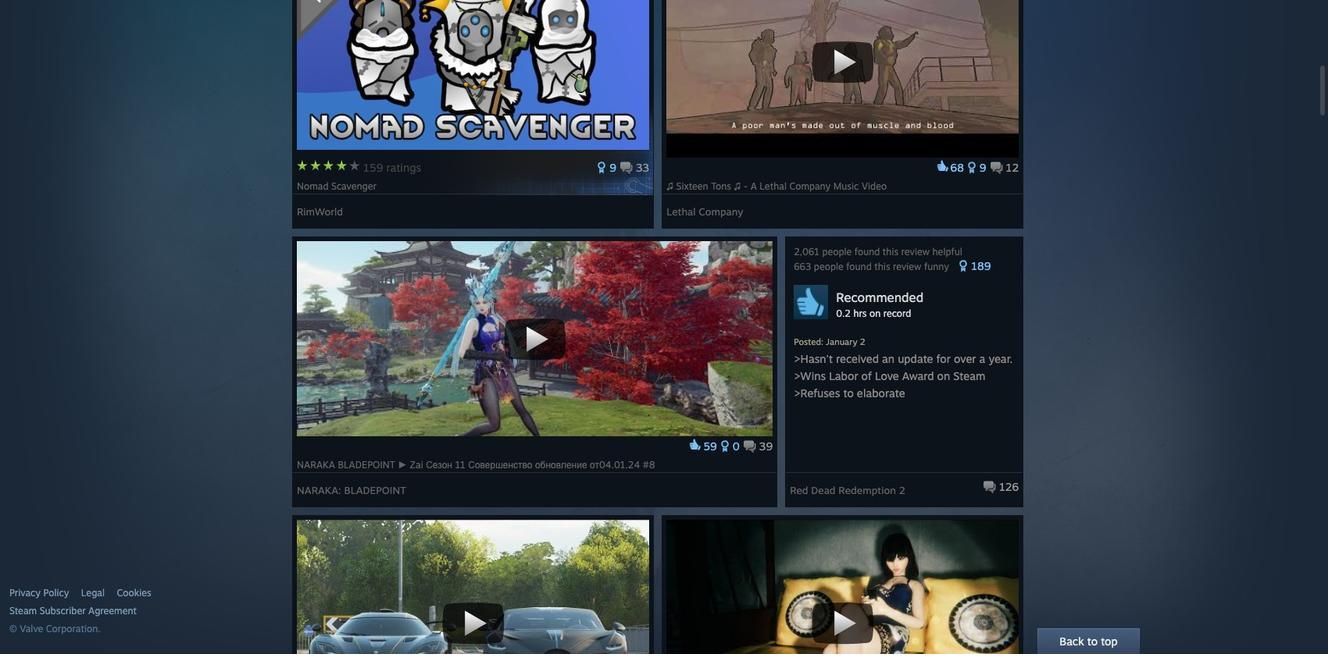 Task type: vqa. For each thing, say whether or not it's contained in the screenshot.
♫ SIXTEEN TONS ♫ - A LETHAL COMPANY MUSIC VIDEO
yes



Task type: locate. For each thing, give the bounding box(es) containing it.
zai
[[410, 459, 423, 471]]

0 horizontal spatial steam
[[9, 606, 37, 617]]

to left top
[[1087, 635, 1098, 649]]

0 vertical spatial lethal
[[760, 181, 787, 192]]

award
[[902, 370, 934, 383]]

on down the for
[[937, 370, 950, 383]]

1 vertical spatial review
[[893, 261, 922, 273]]

>hasn't
[[794, 352, 833, 366]]

music
[[834, 181, 859, 192]]

0 horizontal spatial ♫
[[667, 181, 674, 192]]

1 horizontal spatial steam
[[954, 370, 986, 383]]

2
[[860, 337, 866, 348], [899, 484, 906, 497]]

0 horizontal spatial to
[[843, 387, 854, 400]]

naraka: bladepoint
[[297, 484, 406, 497]]

people right 2,061
[[822, 246, 852, 258]]

0 horizontal spatial 2
[[860, 337, 866, 348]]

>wins
[[794, 370, 826, 383]]

>refuses
[[794, 387, 840, 400]]

♫ left the sixteen
[[667, 181, 674, 192]]

recommended 0.2 hrs on record
[[836, 290, 924, 320]]

сезон
[[426, 459, 452, 471]]

1 horizontal spatial lethal
[[760, 181, 787, 192]]

steam
[[954, 370, 986, 383], [9, 606, 37, 617]]

top
[[1101, 635, 1118, 649]]

1 horizontal spatial on
[[937, 370, 950, 383]]

©
[[9, 624, 17, 635]]

1 horizontal spatial 9
[[980, 161, 987, 174]]

159
[[363, 161, 383, 174]]

agreement
[[88, 606, 137, 617]]

january
[[826, 337, 858, 348]]

review
[[901, 246, 930, 258], [893, 261, 922, 273]]

steam down privacy
[[9, 606, 37, 617]]

privacy
[[9, 588, 41, 599]]

found
[[855, 246, 880, 258], [846, 261, 872, 273]]

1 vertical spatial 2
[[899, 484, 906, 497]]

11
[[455, 459, 466, 471]]

posted:
[[794, 337, 824, 348]]

record
[[884, 308, 911, 320]]

legal
[[81, 588, 105, 599]]

2 9 from the left
[[980, 161, 987, 174]]

1 horizontal spatial company
[[790, 181, 831, 192]]

naraka: bladepoint link
[[297, 479, 406, 497]]

0 horizontal spatial 9
[[610, 161, 616, 174]]

0 vertical spatial 2
[[860, 337, 866, 348]]

1 horizontal spatial to
[[1087, 635, 1098, 649]]

2 right redemption
[[899, 484, 906, 497]]

naraka
[[297, 459, 335, 471]]

received
[[836, 352, 879, 366]]

0 vertical spatial steam
[[954, 370, 986, 383]]

59
[[703, 440, 717, 453]]

1 vertical spatial bladepoint
[[344, 484, 406, 497]]

#8
[[643, 459, 655, 471]]

nomad scavenger
[[297, 181, 379, 192]]

0 horizontal spatial on
[[870, 308, 881, 320]]

9 right 68
[[980, 161, 987, 174]]

bladepoint up naraka: bladepoint link in the left bottom of the page
[[338, 459, 395, 471]]

12
[[1006, 161, 1019, 174]]

0 vertical spatial to
[[843, 387, 854, 400]]

helpful
[[933, 246, 962, 258]]

1 vertical spatial steam
[[9, 606, 37, 617]]

lethal
[[760, 181, 787, 192], [667, 206, 696, 218]]

9 left '33' on the left
[[610, 161, 616, 174]]

dead
[[811, 484, 836, 497]]

corporation.
[[46, 624, 100, 635]]

9
[[610, 161, 616, 174], [980, 161, 987, 174]]

663
[[794, 261, 811, 273]]

1 vertical spatial company
[[699, 206, 744, 218]]

126
[[999, 481, 1019, 494]]

lethal down the sixteen
[[667, 206, 696, 218]]

-
[[744, 181, 748, 192]]

update
[[898, 352, 933, 366]]

bladepoint
[[338, 459, 395, 471], [344, 484, 406, 497]]

of
[[862, 370, 872, 383]]

company down tons
[[699, 206, 744, 218]]

2 ♫ from the left
[[734, 181, 741, 192]]

1 vertical spatial on
[[937, 370, 950, 383]]

this
[[883, 246, 899, 258], [875, 261, 890, 273]]

0 vertical spatial company
[[790, 181, 831, 192]]

1 vertical spatial people
[[814, 261, 844, 273]]

68
[[951, 161, 964, 174]]

2 up received
[[860, 337, 866, 348]]

1 vertical spatial found
[[846, 261, 872, 273]]

people
[[822, 246, 852, 258], [814, 261, 844, 273]]

people right 663
[[814, 261, 844, 273]]

0 vertical spatial found
[[855, 246, 880, 258]]

bladepoint down the ► on the bottom of page
[[344, 484, 406, 497]]

on
[[870, 308, 881, 320], [937, 370, 950, 383]]

1 horizontal spatial 2
[[899, 484, 906, 497]]

lethal right a
[[760, 181, 787, 192]]

0 vertical spatial on
[[870, 308, 881, 320]]

0 vertical spatial bladepoint
[[338, 459, 395, 471]]

♫
[[667, 181, 674, 192], [734, 181, 741, 192]]

on right the hrs
[[870, 308, 881, 320]]

1 horizontal spatial ♫
[[734, 181, 741, 192]]

company
[[790, 181, 831, 192], [699, 206, 744, 218]]

0 vertical spatial this
[[883, 246, 899, 258]]

to down labor
[[843, 387, 854, 400]]

review up funny
[[901, 246, 930, 258]]

company left music
[[790, 181, 831, 192]]

review left funny
[[893, 261, 922, 273]]

steam down over
[[954, 370, 986, 383]]

0 horizontal spatial company
[[699, 206, 744, 218]]

♫ left the -
[[734, 181, 741, 192]]

1 9 from the left
[[610, 161, 616, 174]]

steam inside cookies steam subscriber agreement © valve corporation.
[[9, 606, 37, 617]]

nomad
[[297, 181, 329, 192]]

to
[[843, 387, 854, 400], [1087, 635, 1098, 649]]

rimworld
[[297, 206, 343, 218]]

39
[[759, 440, 773, 453]]

0 horizontal spatial lethal
[[667, 206, 696, 218]]

steam subscriber agreement link
[[9, 606, 284, 618]]

red dead redemption 2 link
[[790, 479, 906, 497]]



Task type: describe. For each thing, give the bounding box(es) containing it.
labor
[[829, 370, 858, 383]]

policy
[[43, 588, 69, 599]]

back to top
[[1060, 635, 1118, 649]]

bladepoint for naraka
[[338, 459, 395, 471]]

cookies steam subscriber agreement © valve corporation.
[[9, 588, 151, 635]]

an
[[882, 352, 895, 366]]

tons
[[711, 181, 731, 192]]

over
[[954, 352, 976, 366]]

love
[[875, 370, 899, 383]]

189
[[971, 259, 991, 273]]

legal link
[[81, 588, 105, 600]]

cookies
[[117, 588, 151, 599]]

redemption
[[839, 484, 896, 497]]

ratings
[[386, 161, 421, 174]]

1 ♫ from the left
[[667, 181, 674, 192]]

совершенство
[[468, 459, 533, 471]]

159 ratings
[[363, 161, 421, 174]]

0
[[733, 440, 740, 453]]

1 vertical spatial this
[[875, 261, 890, 273]]

posted: january 2 >hasn't received an update for over a year. >wins labor of love award on steam >refuses to elaborate
[[794, 337, 1013, 400]]

naraka:
[[297, 484, 341, 497]]

naraka bladepoint ►  zai сезон 11 совершенство обновление от04.01.24 #8
[[297, 459, 658, 471]]

0 vertical spatial review
[[901, 246, 930, 258]]

33
[[636, 161, 649, 174]]

bladepoint for naraka:
[[344, 484, 406, 497]]

steam inside posted: january 2 >hasn't received an update for over a year. >wins labor of love award on steam >refuses to elaborate
[[954, 370, 986, 383]]

red
[[790, 484, 808, 497]]

for
[[937, 352, 951, 366]]

video
[[862, 181, 887, 192]]

lethal company link
[[667, 200, 744, 218]]

sixteen
[[676, 181, 709, 192]]

funny
[[924, 261, 949, 273]]

privacy policy link
[[9, 588, 69, 600]]

scavenger
[[331, 181, 377, 192]]

♫ sixteen tons ♫ - a lethal company music video
[[667, 181, 890, 192]]

subscriber
[[40, 606, 86, 617]]

lethal company
[[667, 206, 744, 218]]

2,061
[[794, 246, 820, 258]]

back
[[1060, 635, 1084, 649]]

2,061 people found this review helpful 663 people found this review funny
[[794, 246, 962, 273]]

recommended
[[836, 290, 924, 306]]

1 vertical spatial to
[[1087, 635, 1098, 649]]

обновление
[[535, 459, 587, 471]]

rimworld link
[[297, 200, 343, 218]]

от04.01.24
[[590, 459, 640, 471]]

0.2
[[836, 308, 851, 320]]

privacy policy
[[9, 588, 69, 599]]

1 vertical spatial lethal
[[667, 206, 696, 218]]

2 inside posted: january 2 >hasn't received an update for over a year. >wins labor of love award on steam >refuses to elaborate
[[860, 337, 866, 348]]

elaborate
[[857, 387, 905, 400]]

year.
[[989, 352, 1013, 366]]

to inside posted: january 2 >hasn't received an update for over a year. >wins labor of love award on steam >refuses to elaborate
[[843, 387, 854, 400]]

a
[[980, 352, 986, 366]]

0 vertical spatial people
[[822, 246, 852, 258]]

on inside posted: january 2 >hasn't received an update for over a year. >wins labor of love award on steam >refuses to elaborate
[[937, 370, 950, 383]]

valve
[[20, 624, 43, 635]]

cookies link
[[117, 588, 151, 600]]

red dead redemption 2
[[790, 484, 906, 497]]

►
[[398, 459, 407, 471]]

hrs
[[854, 308, 867, 320]]

a
[[751, 181, 757, 192]]

on inside recommended 0.2 hrs on record
[[870, 308, 881, 320]]



